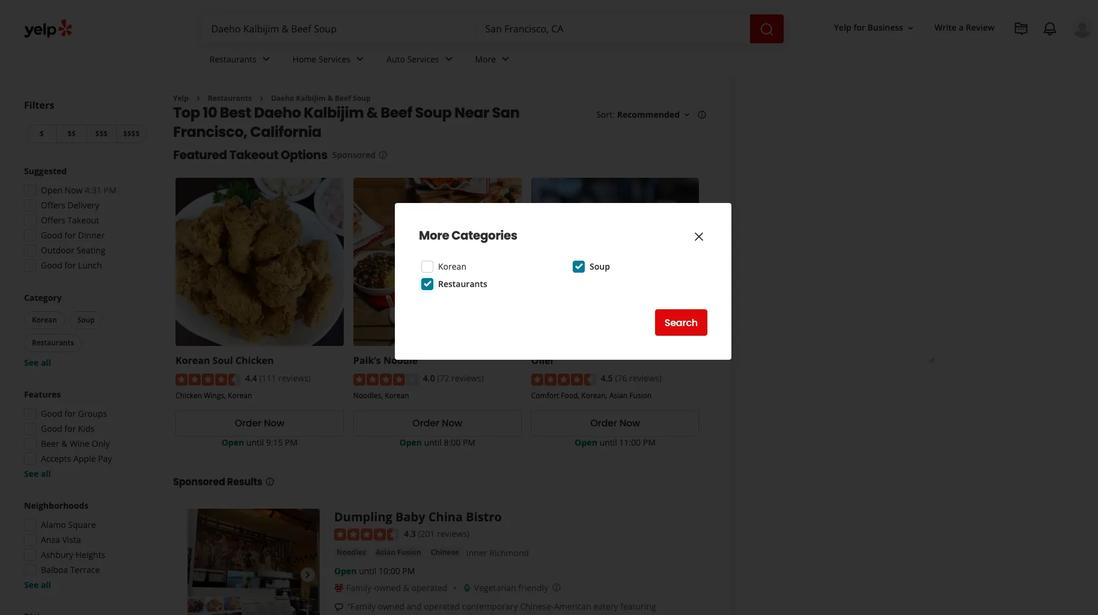 Task type: locate. For each thing, give the bounding box(es) containing it.
for for dinner
[[65, 230, 76, 241]]

restaurants left 24 chevron down v2 image
[[210, 53, 257, 65]]

ollei
[[531, 354, 554, 368]]

see all down the accepts
[[24, 468, 51, 480]]

16 info v2 image
[[378, 150, 388, 160], [265, 477, 275, 487]]

0 horizontal spatial yelp
[[173, 93, 189, 103]]

24 chevron down v2 image inside the home services link
[[353, 52, 367, 66]]

dumplings."
[[493, 613, 540, 616]]

sponsored results
[[173, 475, 263, 489]]

1 horizontal spatial and
[[443, 613, 458, 616]]

1 horizontal spatial sponsored
[[333, 149, 376, 161]]

$
[[40, 129, 44, 139]]

order up open until 11:00 pm
[[591, 417, 617, 431]]

services inside auto services link
[[407, 53, 439, 65]]

3 good from the top
[[41, 408, 62, 420]]

2 vertical spatial see all button
[[24, 580, 51, 591]]

for up "good for kids"
[[65, 408, 76, 420]]

chinese link
[[428, 547, 462, 559]]

delivery
[[68, 200, 99, 211]]

2 order from the left
[[413, 417, 440, 431]]

0 vertical spatial takeout
[[229, 147, 279, 164]]

1 vertical spatial takeout
[[68, 215, 99, 226]]

0 horizontal spatial takeout
[[68, 215, 99, 226]]

1 horizontal spatial order
[[413, 417, 440, 431]]

0 horizontal spatial more
[[419, 227, 449, 244]]

sponsored left results
[[173, 475, 225, 489]]

soul
[[213, 354, 233, 368]]

0 horizontal spatial beef
[[335, 93, 351, 103]]

yelp left the business
[[834, 22, 852, 33]]

daeho kalbijim & beef soup
[[271, 93, 371, 103]]

reviews) right (72
[[452, 373, 484, 384]]

open down noodles, korean order now
[[400, 437, 422, 448]]

operated inside "family owned and operated contemporary chinese-american eatery featuring signature wok'd classics and popular dumplings."
[[424, 601, 460, 613]]

4 good from the top
[[41, 423, 62, 435]]

16 chevron right v2 image for restaurants
[[194, 94, 203, 103]]

chicken up 4.4
[[236, 354, 274, 368]]

0 horizontal spatial order
[[235, 417, 262, 431]]

soup button
[[70, 312, 103, 330]]

more for more categories
[[419, 227, 449, 244]]

beef down auto
[[381, 103, 412, 123]]

see all button for alamo square
[[24, 580, 51, 591]]

group containing suggested
[[20, 165, 149, 275]]

open left 11:00 on the right bottom
[[575, 437, 598, 448]]

16 chevron right v2 image right best
[[257, 94, 266, 103]]

good for good for kids
[[41, 423, 62, 435]]

1 24 chevron down v2 image from the left
[[353, 52, 367, 66]]

user actions element
[[825, 15, 1099, 89]]

24 chevron down v2 image for more
[[499, 52, 513, 66]]

noodles button
[[334, 547, 369, 559]]

pm right the 9:15
[[285, 437, 298, 448]]

services for auto services
[[407, 53, 439, 65]]

more inside "link"
[[475, 53, 496, 65]]

1 horizontal spatial takeout
[[229, 147, 279, 164]]

1 vertical spatial fusion
[[398, 548, 421, 558]]

order now link down (72
[[354, 411, 522, 437]]

2 vertical spatial see all
[[24, 580, 51, 591]]

pm right 4:31
[[104, 185, 116, 196]]

now up 8:00
[[442, 417, 463, 431]]

see all down balboa
[[24, 580, 51, 591]]

1 vertical spatial chicken
[[176, 391, 202, 401]]

2 see from the top
[[24, 468, 39, 480]]

until left 8:00
[[424, 437, 442, 448]]

0 vertical spatial yelp
[[834, 22, 852, 33]]

all down restaurants button
[[41, 357, 51, 369]]

all down balboa
[[41, 580, 51, 591]]

2 order now link from the left
[[354, 411, 522, 437]]

comfort food, korean, asian fusion
[[531, 391, 652, 401]]

order now link
[[176, 411, 344, 437], [354, 411, 522, 437], [531, 411, 700, 437]]

anza vista
[[41, 535, 81, 546]]

korean soul chicken
[[176, 354, 274, 368]]

1 horizontal spatial order now link
[[354, 411, 522, 437]]

3 order from the left
[[591, 417, 617, 431]]

2 24 chevron down v2 image from the left
[[442, 52, 456, 66]]

8:00
[[444, 437, 461, 448]]

paik's noodle
[[354, 354, 418, 368]]

for down good for groups
[[65, 423, 76, 435]]

0 vertical spatial fusion
[[630, 391, 652, 401]]

pm for paik's noodle
[[463, 437, 476, 448]]

1 offers from the top
[[41, 200, 65, 211]]

sponsored
[[333, 149, 376, 161], [173, 475, 225, 489]]

business categories element
[[200, 43, 1094, 78]]

friendly
[[519, 583, 549, 594]]

more inside dialog
[[419, 227, 449, 244]]

pm inside group
[[104, 185, 116, 196]]

pay
[[98, 453, 112, 465]]

more left categories
[[419, 227, 449, 244]]

kids
[[78, 423, 95, 435]]

0 horizontal spatial order now
[[235, 417, 285, 431]]

info icon image
[[552, 583, 562, 593], [552, 583, 562, 593]]

2 horizontal spatial order
[[591, 417, 617, 431]]

services
[[319, 53, 351, 65], [407, 53, 439, 65]]

see all button down restaurants button
[[24, 357, 51, 369]]

1 horizontal spatial more
[[475, 53, 496, 65]]

good up beer
[[41, 423, 62, 435]]

for down "offers takeout"
[[65, 230, 76, 241]]

see all button down the accepts
[[24, 468, 51, 480]]

restaurants link up francisco,
[[208, 93, 252, 103]]

&
[[328, 93, 333, 103], [367, 103, 378, 123], [61, 438, 68, 450], [403, 583, 409, 594]]

0 horizontal spatial 24 chevron down v2 image
[[353, 52, 367, 66]]

4.4 (111 reviews)
[[245, 373, 311, 384]]

$$
[[68, 129, 76, 139]]

2 see all button from the top
[[24, 468, 51, 480]]

1 order from the left
[[235, 417, 262, 431]]

reviews) right (111
[[279, 373, 311, 384]]

services inside the home services link
[[319, 53, 351, 65]]

pm
[[104, 185, 116, 196], [285, 437, 298, 448], [463, 437, 476, 448], [643, 437, 656, 448], [403, 566, 415, 577]]

asian fusion button
[[373, 547, 424, 559]]

24 chevron down v2 image right auto services
[[442, 52, 456, 66]]

16 chevron right v2 image
[[194, 94, 203, 103], [257, 94, 266, 103]]

open until 10:00 pm
[[334, 566, 415, 577]]

see all down restaurants button
[[24, 357, 51, 369]]

group containing neighborhoods
[[20, 500, 149, 592]]

restaurants link up best
[[200, 43, 283, 78]]

order up open until 8:00 pm
[[413, 417, 440, 431]]

1 vertical spatial yelp
[[173, 93, 189, 103]]

comfort
[[531, 391, 559, 401]]

0 horizontal spatial services
[[319, 53, 351, 65]]

noodle
[[384, 354, 418, 368]]

beef down the home services link
[[335, 93, 351, 103]]

all for alamo square
[[41, 580, 51, 591]]

asian up 10:00
[[376, 548, 396, 558]]

24 chevron down v2 image
[[353, 52, 367, 66], [442, 52, 456, 66], [499, 52, 513, 66]]

fusion
[[630, 391, 652, 401], [398, 548, 421, 558]]

more categories
[[419, 227, 518, 244]]

4.5 star rating image
[[531, 374, 596, 386]]

offers up "offers takeout"
[[41, 200, 65, 211]]

restaurants inside restaurants button
[[32, 338, 74, 348]]

open up results
[[222, 437, 244, 448]]

dumpling baby china bistro image
[[188, 509, 320, 616]]

24 chevron down v2 image left auto
[[353, 52, 367, 66]]

0 horizontal spatial asian
[[376, 548, 396, 558]]

until
[[246, 437, 264, 448], [424, 437, 442, 448], [600, 437, 617, 448], [359, 566, 377, 577]]

3 order now link from the left
[[531, 411, 700, 437]]

open until 11:00 pm
[[575, 437, 656, 448]]

3 see all from the top
[[24, 580, 51, 591]]

good for good for groups
[[41, 408, 62, 420]]

16 info v2 image down top 10 best daeho kalbijim & beef soup near san francisco, california
[[378, 150, 388, 160]]

1 vertical spatial all
[[41, 468, 51, 480]]

write a review
[[935, 22, 995, 33]]

2 services from the left
[[407, 53, 439, 65]]

2 all from the top
[[41, 468, 51, 480]]

1 horizontal spatial 16 chevron right v2 image
[[257, 94, 266, 103]]

2 vertical spatial see
[[24, 580, 39, 591]]

0 vertical spatial see
[[24, 357, 39, 369]]

restaurants down more categories
[[438, 278, 488, 290]]

3 24 chevron down v2 image from the left
[[499, 52, 513, 66]]

0 vertical spatial operated
[[412, 583, 448, 594]]

order now link for noodle
[[354, 411, 522, 437]]

soup
[[353, 93, 371, 103], [415, 103, 452, 123], [590, 261, 610, 272], [77, 315, 95, 325]]

for left the business
[[854, 22, 866, 33]]

all for good for groups
[[41, 468, 51, 480]]

good for good for lunch
[[41, 260, 62, 271]]

fusion inside the asian fusion button
[[398, 548, 421, 558]]

0 vertical spatial sponsored
[[333, 149, 376, 161]]

terrace
[[70, 565, 100, 576]]

order now
[[235, 417, 285, 431], [591, 417, 640, 431]]

1 vertical spatial 16 info v2 image
[[265, 477, 275, 487]]

order now link down korean,
[[531, 411, 700, 437]]

1 vertical spatial offers
[[41, 215, 65, 226]]

1 order now link from the left
[[176, 411, 344, 437]]

0 vertical spatial asian
[[610, 391, 628, 401]]

chicken down 4.4 star rating image
[[176, 391, 202, 401]]

1 vertical spatial see
[[24, 468, 39, 480]]

1 vertical spatial see all button
[[24, 468, 51, 480]]

order up open until 9:15 pm
[[235, 417, 262, 431]]

1 horizontal spatial beef
[[381, 103, 412, 123]]

16 speech v2 image
[[334, 603, 344, 613]]

more
[[475, 53, 496, 65], [419, 227, 449, 244]]

reviews) right (76
[[630, 373, 662, 384]]

previous image
[[192, 568, 207, 583]]

takeout down delivery
[[68, 215, 99, 226]]

only
[[92, 438, 110, 450]]

2 horizontal spatial order now link
[[531, 411, 700, 437]]

0 horizontal spatial chicken
[[176, 391, 202, 401]]

now
[[65, 185, 83, 196], [264, 417, 285, 431], [442, 417, 463, 431], [620, 417, 640, 431]]

search
[[665, 316, 698, 330]]

daeho right best
[[254, 103, 301, 123]]

16 vegetarian v2 image
[[462, 584, 472, 593]]

paik's
[[354, 354, 381, 368]]

takeout for offers
[[68, 215, 99, 226]]

(111
[[259, 373, 276, 384]]

a
[[959, 22, 964, 33]]

24 chevron down v2 image for auto services
[[442, 52, 456, 66]]

takeout
[[229, 147, 279, 164], [68, 215, 99, 226]]

24 chevron down v2 image up san
[[499, 52, 513, 66]]

owned
[[374, 583, 401, 594], [378, 601, 405, 613]]

see all button down balboa
[[24, 580, 51, 591]]

0 vertical spatial offers
[[41, 200, 65, 211]]

1 vertical spatial sponsored
[[173, 475, 225, 489]]

kalbijim up options
[[304, 103, 364, 123]]

owned up wok'd
[[378, 601, 405, 613]]

1 order now from the left
[[235, 417, 285, 431]]

1 vertical spatial more
[[419, 227, 449, 244]]

see for good for groups
[[24, 468, 39, 480]]

featured takeout options
[[173, 147, 328, 164]]

noodles link
[[334, 547, 369, 559]]

restaurants
[[210, 53, 257, 65], [208, 93, 252, 103], [438, 278, 488, 290], [32, 338, 74, 348]]

open now 4:31 pm
[[41, 185, 116, 196]]

group containing category
[[22, 292, 149, 369]]

fusion down 4.5 (76 reviews)
[[630, 391, 652, 401]]

services right home on the left
[[319, 53, 351, 65]]

and right classics
[[443, 613, 458, 616]]

2 good from the top
[[41, 260, 62, 271]]

good up outdoor
[[41, 230, 62, 241]]

0 horizontal spatial and
[[407, 601, 422, 613]]

noodles, korean order now
[[354, 391, 463, 431]]

2 horizontal spatial 24 chevron down v2 image
[[499, 52, 513, 66]]

good for groups
[[41, 408, 107, 420]]

korean inside button
[[32, 315, 57, 325]]

1 horizontal spatial order now
[[591, 417, 640, 431]]

for
[[854, 22, 866, 33], [65, 230, 76, 241], [65, 260, 76, 271], [65, 408, 76, 420], [65, 423, 76, 435]]

anza
[[41, 535, 60, 546]]

None search field
[[202, 14, 786, 43]]

pm right 8:00
[[463, 437, 476, 448]]

for down outdoor seating on the left top
[[65, 260, 76, 271]]

4.4 star rating image
[[176, 374, 241, 386]]

2 offers from the top
[[41, 215, 65, 226]]

1 vertical spatial operated
[[424, 601, 460, 613]]

auto services link
[[377, 43, 466, 78]]

beer
[[41, 438, 59, 450]]

asian down (76
[[610, 391, 628, 401]]

beef inside top 10 best daeho kalbijim & beef soup near san francisco, california
[[381, 103, 412, 123]]

owned down 10:00
[[374, 583, 401, 594]]

1 vertical spatial owned
[[378, 601, 405, 613]]

restaurants up francisco,
[[208, 93, 252, 103]]

daeho kalbijim & beef soup link
[[271, 93, 371, 103]]

pm right 11:00 on the right bottom
[[643, 437, 656, 448]]

3 all from the top
[[41, 580, 51, 591]]

1 all from the top
[[41, 357, 51, 369]]

now up offers delivery
[[65, 185, 83, 196]]

baby
[[396, 509, 426, 525]]

sponsored for sponsored results
[[173, 475, 225, 489]]

group containing features
[[20, 389, 149, 480]]

for for groups
[[65, 408, 76, 420]]

notifications image
[[1043, 22, 1058, 36]]

order now up open until 11:00 pm
[[591, 417, 640, 431]]

order now up open until 9:15 pm
[[235, 417, 285, 431]]

1 horizontal spatial 24 chevron down v2 image
[[442, 52, 456, 66]]

1 good from the top
[[41, 230, 62, 241]]

0 vertical spatial see all button
[[24, 357, 51, 369]]

sponsored down top 10 best daeho kalbijim & beef soup near san francisco, california
[[333, 149, 376, 161]]

24 chevron down v2 image inside the more "link"
[[499, 52, 513, 66]]

good down features in the bottom left of the page
[[41, 408, 62, 420]]

beef
[[335, 93, 351, 103], [381, 103, 412, 123]]

see all for good
[[24, 468, 51, 480]]

open down the suggested
[[41, 185, 63, 196]]

1 vertical spatial and
[[443, 613, 458, 616]]

offers for offers delivery
[[41, 200, 65, 211]]

all down the accepts
[[41, 468, 51, 480]]

0 vertical spatial see all
[[24, 357, 51, 369]]

0 horizontal spatial 16 chevron right v2 image
[[194, 94, 203, 103]]

2 order now from the left
[[591, 417, 640, 431]]

16 chevron right v2 image right yelp link
[[194, 94, 203, 103]]

yelp inside 'button'
[[834, 22, 852, 33]]

0 horizontal spatial fusion
[[398, 548, 421, 558]]

4.3
[[404, 528, 416, 540]]

4 star rating image
[[354, 374, 418, 386]]

0 vertical spatial all
[[41, 357, 51, 369]]

korean down more categories
[[438, 261, 467, 272]]

korean down category
[[32, 315, 57, 325]]

dumpling
[[334, 509, 393, 525]]

1 horizontal spatial services
[[407, 53, 439, 65]]

1 horizontal spatial yelp
[[834, 22, 852, 33]]

categories
[[452, 227, 518, 244]]

offers down offers delivery
[[41, 215, 65, 226]]

kalbijim
[[296, 93, 326, 103], [304, 103, 364, 123]]

24 chevron down v2 image inside auto services link
[[442, 52, 456, 66]]

beer & wine only
[[41, 438, 110, 450]]

for for lunch
[[65, 260, 76, 271]]

korean down the 4 star rating image
[[385, 391, 409, 401]]

until left the 9:15
[[246, 437, 264, 448]]

1 vertical spatial see all
[[24, 468, 51, 480]]

order now link down (111
[[176, 411, 344, 437]]

0 vertical spatial more
[[475, 53, 496, 65]]

open up 16 family owned v2 icon
[[334, 566, 357, 577]]

16 family owned v2 image
[[334, 584, 344, 593]]

3 see all button from the top
[[24, 580, 51, 591]]

1 vertical spatial asian
[[376, 548, 396, 558]]

16 chevron right v2 image for daeho kalbijim & beef soup
[[257, 94, 266, 103]]

and up classics
[[407, 601, 422, 613]]

takeout down california
[[229, 147, 279, 164]]

0 horizontal spatial 16 info v2 image
[[265, 477, 275, 487]]

services right auto
[[407, 53, 439, 65]]

korean soul chicken link
[[176, 354, 274, 368]]

0 horizontal spatial order now link
[[176, 411, 344, 437]]

balboa
[[41, 565, 68, 576]]

for inside 'button'
[[854, 22, 866, 33]]

2 16 chevron right v2 image from the left
[[257, 94, 266, 103]]

0 horizontal spatial sponsored
[[173, 475, 225, 489]]

16 info v2 image right results
[[265, 477, 275, 487]]

1 horizontal spatial chicken
[[236, 354, 274, 368]]

vegetarian
[[474, 583, 517, 594]]

1 services from the left
[[319, 53, 351, 65]]

chinese button
[[428, 547, 462, 559]]

1 horizontal spatial 16 info v2 image
[[378, 150, 388, 160]]

offers
[[41, 200, 65, 211], [41, 215, 65, 226]]

now inside noodles, korean order now
[[442, 417, 463, 431]]

offers takeout
[[41, 215, 99, 226]]

home
[[293, 53, 317, 65]]

good down outdoor
[[41, 260, 62, 271]]

3 see from the top
[[24, 580, 39, 591]]

soup inside more categories dialog
[[590, 261, 610, 272]]

owned inside "family owned and operated contemporary chinese-american eatery featuring signature wok'd classics and popular dumplings."
[[378, 601, 405, 613]]

francisco,
[[173, 122, 248, 142]]

more up the near
[[475, 53, 496, 65]]

0 vertical spatial and
[[407, 601, 422, 613]]

2 vertical spatial all
[[41, 580, 51, 591]]

kalbijim inside top 10 best daeho kalbijim & beef soup near san francisco, california
[[304, 103, 364, 123]]

open until 8:00 pm
[[400, 437, 476, 448]]

until left 11:00 on the right bottom
[[600, 437, 617, 448]]

korean
[[438, 261, 467, 272], [32, 315, 57, 325], [176, 354, 210, 368], [228, 391, 252, 401], [385, 391, 409, 401]]

"family
[[348, 601, 376, 613]]

restaurants down korean button
[[32, 338, 74, 348]]

fusion down 4.3
[[398, 548, 421, 558]]

1 16 chevron right v2 image from the left
[[194, 94, 203, 103]]

2 see all from the top
[[24, 468, 51, 480]]

4.3 star rating image
[[334, 529, 399, 541]]

good for good for dinner
[[41, 230, 62, 241]]

yelp left "10"
[[173, 93, 189, 103]]

0 vertical spatial owned
[[374, 583, 401, 594]]

group
[[20, 165, 149, 275], [22, 292, 149, 369], [20, 389, 149, 480], [20, 500, 149, 592]]



Task type: vqa. For each thing, say whether or not it's contained in the screenshot.


Task type: describe. For each thing, give the bounding box(es) containing it.
restaurants inside more categories dialog
[[438, 278, 488, 290]]

auto services
[[387, 53, 439, 65]]

korean down 4.4
[[228, 391, 252, 401]]

open for ollei
[[575, 437, 598, 448]]

0 vertical spatial chicken
[[236, 354, 274, 368]]

chicken wings, korean
[[176, 391, 252, 401]]

yelp for business button
[[830, 17, 921, 39]]

24 chevron down v2 image for home services
[[353, 52, 367, 66]]

noodles
[[337, 548, 366, 558]]

results
[[227, 475, 263, 489]]

reviews) down china
[[437, 528, 470, 540]]

ollei link
[[531, 354, 554, 368]]

neighborhoods
[[24, 500, 89, 512]]

popular
[[460, 613, 491, 616]]

features
[[24, 389, 61, 401]]

owned for "family
[[378, 601, 405, 613]]

kalbijim down home on the left
[[296, 93, 326, 103]]

operated for &
[[412, 583, 448, 594]]

order for ollei
[[591, 417, 617, 431]]

1 horizontal spatial fusion
[[630, 391, 652, 401]]

$$ button
[[56, 124, 86, 143]]

order now for ollei
[[591, 417, 640, 431]]

more for more
[[475, 53, 496, 65]]

4:31
[[85, 185, 102, 196]]

wok'd
[[387, 613, 410, 616]]

good for kids
[[41, 423, 95, 435]]

offers for offers takeout
[[41, 215, 65, 226]]

korean up 4.4 star rating image
[[176, 354, 210, 368]]

wings,
[[204, 391, 226, 401]]

more categories dialog
[[0, 0, 1099, 616]]

16 chevron down v2 image
[[906, 23, 916, 33]]

soup inside button
[[77, 315, 95, 325]]

restaurants inside restaurants link
[[210, 53, 257, 65]]

options
[[281, 147, 328, 164]]

1 horizontal spatial asian
[[610, 391, 628, 401]]

inner richmond
[[467, 548, 529, 559]]

good for dinner
[[41, 230, 105, 241]]

soup inside top 10 best daeho kalbijim & beef soup near san francisco, california
[[415, 103, 452, 123]]

more link
[[466, 43, 523, 78]]

alamo
[[41, 520, 66, 531]]

owned for family-
[[374, 583, 401, 594]]

0 vertical spatial restaurants link
[[200, 43, 283, 78]]

suggested
[[24, 165, 67, 177]]

featured
[[173, 147, 227, 164]]

(76
[[615, 373, 627, 384]]

search button
[[655, 310, 708, 336]]

outdoor
[[41, 245, 74, 256]]

4.4
[[245, 373, 257, 384]]

alamo square
[[41, 520, 96, 531]]

order for korean soul chicken
[[235, 417, 262, 431]]

daeho inside top 10 best daeho kalbijim & beef soup near san francisco, california
[[254, 103, 301, 123]]

sponsored for sponsored
[[333, 149, 376, 161]]

& inside top 10 best daeho kalbijim & beef soup near san francisco, california
[[367, 103, 378, 123]]

open for korean soul chicken
[[222, 437, 244, 448]]

takeout for featured
[[229, 147, 279, 164]]

until for korean soul chicken
[[246, 437, 264, 448]]

signature
[[348, 613, 385, 616]]

accepts apple pay
[[41, 453, 112, 465]]

10:00
[[379, 566, 400, 577]]

paik's noodle link
[[354, 354, 418, 368]]

asian fusion link
[[373, 547, 424, 559]]

1 see all button from the top
[[24, 357, 51, 369]]

yelp link
[[173, 93, 189, 103]]

search image
[[760, 22, 774, 36]]

home services
[[293, 53, 351, 65]]

pm right 10:00
[[403, 566, 415, 577]]

operated for and
[[424, 601, 460, 613]]

write a review link
[[930, 17, 1000, 39]]

near
[[455, 103, 489, 123]]

$$$
[[95, 129, 108, 139]]

inner
[[467, 548, 487, 559]]

16 info v2 image
[[698, 110, 707, 120]]

american
[[554, 601, 592, 613]]

1 see from the top
[[24, 357, 39, 369]]

korean inside noodles, korean order now
[[385, 391, 409, 401]]

services for home services
[[319, 53, 351, 65]]

asian inside button
[[376, 548, 396, 558]]

groups
[[78, 408, 107, 420]]

reviews) for korean soul chicken
[[279, 373, 311, 384]]

order inside noodles, korean order now
[[413, 417, 440, 431]]

wine
[[70, 438, 90, 450]]

yelp for business
[[834, 22, 904, 33]]

square
[[68, 520, 96, 531]]

vegetarian friendly
[[474, 583, 549, 594]]

noodles,
[[354, 391, 383, 401]]

business
[[868, 22, 904, 33]]

"family owned and operated contemporary chinese-american eatery featuring signature wok'd classics and popular dumplings."
[[348, 601, 656, 616]]

see all button for good for groups
[[24, 468, 51, 480]]

until up family-
[[359, 566, 377, 577]]

san
[[492, 103, 520, 123]]

24 chevron down v2 image
[[259, 52, 273, 66]]

food,
[[561, 391, 580, 401]]

category
[[24, 292, 62, 304]]

featuring
[[621, 601, 656, 613]]

4.5
[[601, 373, 613, 384]]

top
[[173, 103, 200, 123]]

0 vertical spatial 16 info v2 image
[[378, 150, 388, 160]]

write
[[935, 22, 957, 33]]

projects image
[[1015, 22, 1029, 36]]

4.3 (201 reviews)
[[404, 528, 470, 540]]

richmond
[[490, 548, 529, 559]]

(72
[[437, 373, 450, 384]]

4.0
[[423, 373, 435, 384]]

until for paik's noodle
[[424, 437, 442, 448]]

ashbury
[[41, 550, 73, 561]]

reviews) for ollei
[[630, 373, 662, 384]]

sort:
[[597, 109, 615, 121]]

yelp for yelp for business
[[834, 22, 852, 33]]

dumpling baby china bistro
[[334, 509, 502, 525]]

$ button
[[26, 124, 56, 143]]

1 vertical spatial restaurants link
[[208, 93, 252, 103]]

filters
[[24, 99, 54, 112]]

order now link for soul
[[176, 411, 344, 437]]

daeho up california
[[271, 93, 294, 103]]

pm for korean soul chicken
[[285, 437, 298, 448]]

auto
[[387, 53, 405, 65]]

open until 9:15 pm
[[222, 437, 298, 448]]

ashbury heights
[[41, 550, 105, 561]]

korean inside more categories dialog
[[438, 261, 467, 272]]

see for alamo square
[[24, 580, 39, 591]]

slideshow element
[[188, 509, 320, 616]]

now up the 9:15
[[264, 417, 285, 431]]

review
[[966, 22, 995, 33]]

for for business
[[854, 22, 866, 33]]

open for paik's noodle
[[400, 437, 422, 448]]

order now for korean soul chicken
[[235, 417, 285, 431]]

next image
[[301, 568, 315, 583]]

balboa terrace
[[41, 565, 100, 576]]

reviews) for paik's noodle
[[452, 373, 484, 384]]

family-owned & operated
[[346, 583, 448, 594]]

pm for ollei
[[643, 437, 656, 448]]

dinner
[[78, 230, 105, 241]]

close image
[[692, 230, 707, 244]]

until for ollei
[[600, 437, 617, 448]]

yelp for yelp link
[[173, 93, 189, 103]]

heights
[[76, 550, 105, 561]]

offers delivery
[[41, 200, 99, 211]]

10
[[203, 103, 217, 123]]

1 see all from the top
[[24, 357, 51, 369]]

restaurants button
[[24, 334, 82, 352]]

now up 11:00 on the right bottom
[[620, 417, 640, 431]]

for for kids
[[65, 423, 76, 435]]

see all for alamo
[[24, 580, 51, 591]]



